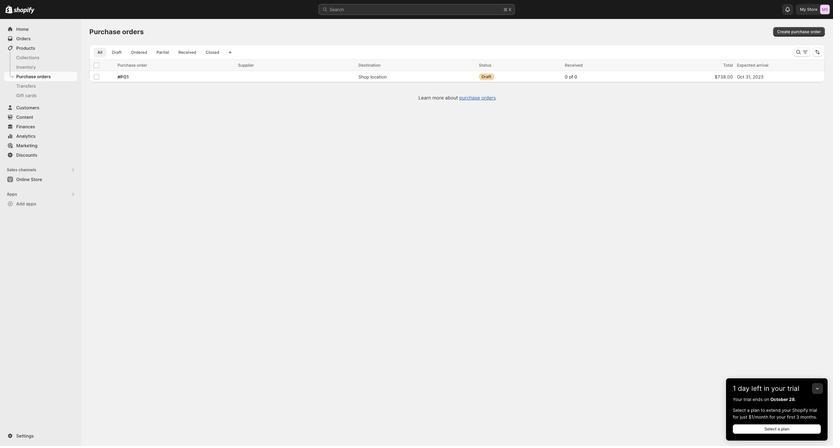 Task type: locate. For each thing, give the bounding box(es) containing it.
store
[[807, 7, 818, 12], [31, 177, 42, 182]]

your
[[733, 397, 743, 402]]

purchase right create
[[792, 29, 810, 34]]

0 vertical spatial purchase
[[792, 29, 810, 34]]

⌘ k
[[504, 7, 512, 12]]

inventory link
[[4, 62, 77, 72]]

draft down status "button" on the right top of page
[[482, 74, 492, 79]]

a for select a plan
[[778, 427, 780, 432]]

received
[[178, 50, 196, 55], [565, 63, 583, 68]]

shopify image
[[14, 7, 35, 14]]

0 vertical spatial store
[[807, 7, 818, 12]]

expected arrival button
[[737, 62, 775, 69]]

transfers
[[16, 83, 36, 89]]

0 right of
[[575, 74, 577, 79]]

1 horizontal spatial purchase orders
[[89, 28, 144, 36]]

0 vertical spatial purchase
[[89, 28, 121, 36]]

plan inside select a plan to extend your shopify trial for just $1/month for your first 3 months.
[[751, 408, 760, 413]]

store inside button
[[31, 177, 42, 182]]

for down extend
[[770, 414, 776, 420]]

just
[[740, 414, 748, 420]]

$738.00
[[715, 74, 733, 79]]

1 horizontal spatial trial
[[788, 385, 800, 393]]

a down select a plan to extend your shopify trial for just $1/month for your first 3 months.
[[778, 427, 780, 432]]

your trial ends on october 28 .
[[733, 397, 796, 402]]

order down my store
[[811, 29, 821, 34]]

cards
[[25, 93, 37, 98]]

home link
[[4, 24, 77, 34]]

order down "ordered" link
[[137, 63, 147, 68]]

1 horizontal spatial 0
[[575, 74, 577, 79]]

1 vertical spatial orders
[[37, 74, 51, 79]]

gift cards
[[16, 93, 37, 98]]

0 horizontal spatial plan
[[751, 408, 760, 413]]

0 vertical spatial received
[[178, 50, 196, 55]]

inventory
[[16, 64, 36, 70]]

store for online store
[[31, 177, 42, 182]]

0 horizontal spatial a
[[747, 408, 750, 413]]

received inside tab list
[[178, 50, 196, 55]]

1 vertical spatial your
[[782, 408, 791, 413]]

0 left of
[[565, 74, 568, 79]]

a inside select a plan to extend your shopify trial for just $1/month for your first 3 months.
[[747, 408, 750, 413]]

your up first
[[782, 408, 791, 413]]

select inside select a plan to extend your shopify trial for just $1/month for your first 3 months.
[[733, 408, 746, 413]]

0 vertical spatial a
[[747, 408, 750, 413]]

add apps
[[16, 201, 36, 207]]

purchase orders up "transfers" link
[[16, 74, 51, 79]]

0 horizontal spatial trial
[[744, 397, 752, 402]]

purchase
[[89, 28, 121, 36], [118, 63, 136, 68], [16, 74, 36, 79]]

purchase orders link
[[4, 72, 77, 81]]

0 vertical spatial plan
[[751, 408, 760, 413]]

order
[[811, 29, 821, 34], [137, 63, 147, 68]]

trial right your
[[744, 397, 752, 402]]

select
[[733, 408, 746, 413], [765, 427, 777, 432]]

about
[[445, 95, 458, 101]]

orders up the ordered
[[122, 28, 144, 36]]

select up just
[[733, 408, 746, 413]]

trial
[[788, 385, 800, 393], [744, 397, 752, 402], [810, 408, 817, 413]]

draft link
[[108, 48, 126, 57]]

received right partial
[[178, 50, 196, 55]]

.
[[795, 397, 796, 402]]

1 horizontal spatial purchase
[[792, 29, 810, 34]]

purchase up transfers
[[16, 74, 36, 79]]

draft right all
[[112, 50, 122, 55]]

received link
[[174, 48, 200, 57]]

trial up months.
[[810, 408, 817, 413]]

a for select a plan to extend your shopify trial for just $1/month for your first 3 months.
[[747, 408, 750, 413]]

2 vertical spatial orders
[[482, 95, 496, 101]]

plan up $1/month
[[751, 408, 760, 413]]

orders link
[[4, 34, 77, 43]]

0 horizontal spatial purchase orders
[[16, 74, 51, 79]]

0 horizontal spatial purchase
[[460, 95, 480, 101]]

trial inside select a plan to extend your shopify trial for just $1/month for your first 3 months.
[[810, 408, 817, 413]]

purchase
[[792, 29, 810, 34], [460, 95, 480, 101]]

2 vertical spatial your
[[777, 414, 786, 420]]

1 horizontal spatial a
[[778, 427, 780, 432]]

store down sales channels button at the top
[[31, 177, 42, 182]]

oct 31, 2023
[[737, 74, 764, 79]]

finances
[[16, 124, 35, 129]]

purchase right about
[[460, 95, 480, 101]]

2 horizontal spatial trial
[[810, 408, 817, 413]]

plan for select a plan
[[781, 427, 790, 432]]

finances link
[[4, 122, 77, 131]]

1 horizontal spatial plan
[[781, 427, 790, 432]]

collections link
[[4, 53, 77, 62]]

sales
[[7, 167, 17, 172]]

1 vertical spatial draft
[[482, 74, 492, 79]]

1 0 from the left
[[565, 74, 568, 79]]

0 horizontal spatial received
[[178, 50, 196, 55]]

plan down first
[[781, 427, 790, 432]]

0
[[565, 74, 568, 79], [575, 74, 577, 79]]

shopify image
[[5, 5, 13, 14]]

trial up 28
[[788, 385, 800, 393]]

products link
[[4, 43, 77, 53]]

expected arrival
[[737, 63, 769, 68]]

2 horizontal spatial orders
[[482, 95, 496, 101]]

for left just
[[733, 414, 739, 420]]

1 vertical spatial a
[[778, 427, 780, 432]]

your up october
[[772, 385, 786, 393]]

tab list
[[92, 47, 225, 57]]

0 vertical spatial your
[[772, 385, 786, 393]]

supplier
[[238, 63, 254, 68]]

0 horizontal spatial draft
[[112, 50, 122, 55]]

purchase up #po1
[[118, 63, 136, 68]]

destination button
[[359, 62, 387, 69]]

1 horizontal spatial for
[[770, 414, 776, 420]]

draft
[[112, 50, 122, 55], [482, 74, 492, 79]]

left
[[752, 385, 762, 393]]

orders down inventory link
[[37, 74, 51, 79]]

1 vertical spatial plan
[[781, 427, 790, 432]]

purchase order
[[118, 63, 147, 68]]

select down select a plan to extend your shopify trial for just $1/month for your first 3 months.
[[765, 427, 777, 432]]

1 vertical spatial received
[[565, 63, 583, 68]]

0 horizontal spatial store
[[31, 177, 42, 182]]

your left first
[[777, 414, 786, 420]]

1 vertical spatial store
[[31, 177, 42, 182]]

0 horizontal spatial 0
[[565, 74, 568, 79]]

1 horizontal spatial draft
[[482, 74, 492, 79]]

1 vertical spatial purchase orders
[[16, 74, 51, 79]]

for
[[733, 414, 739, 420], [770, 414, 776, 420]]

0 vertical spatial orders
[[122, 28, 144, 36]]

content
[[16, 114, 33, 120]]

2 vertical spatial trial
[[810, 408, 817, 413]]

a up just
[[747, 408, 750, 413]]

0 horizontal spatial for
[[733, 414, 739, 420]]

create purchase order link
[[773, 27, 825, 37]]

store right my
[[807, 7, 818, 12]]

purchase orders link
[[460, 95, 496, 101]]

your
[[772, 385, 786, 393], [782, 408, 791, 413], [777, 414, 786, 420]]

settings link
[[4, 431, 77, 441]]

months.
[[801, 414, 817, 420]]

1 horizontal spatial store
[[807, 7, 818, 12]]

2 for from the left
[[770, 414, 776, 420]]

orders down status "button" on the right top of page
[[482, 95, 496, 101]]

to
[[761, 408, 765, 413]]

received up 0 of 0 dropdown button
[[565, 63, 583, 68]]

0 vertical spatial select
[[733, 408, 746, 413]]

28
[[789, 397, 795, 402]]

purchase orders up "draft" link
[[89, 28, 144, 36]]

1 horizontal spatial select
[[765, 427, 777, 432]]

my store
[[800, 7, 818, 12]]

my store image
[[820, 5, 830, 14]]

0 horizontal spatial select
[[733, 408, 746, 413]]

1 horizontal spatial received
[[565, 63, 583, 68]]

sales channels button
[[4, 165, 77, 175]]

1 vertical spatial order
[[137, 63, 147, 68]]

0 vertical spatial order
[[811, 29, 821, 34]]

create
[[777, 29, 791, 34]]

your inside dropdown button
[[772, 385, 786, 393]]

⌘
[[504, 7, 508, 12]]

a inside select a plan link
[[778, 427, 780, 432]]

0 vertical spatial draft
[[112, 50, 122, 55]]

0 horizontal spatial orders
[[37, 74, 51, 79]]

online store
[[16, 177, 42, 182]]

in
[[764, 385, 770, 393]]

sales channels
[[7, 167, 36, 172]]

1 vertical spatial select
[[765, 427, 777, 432]]

purchase up all
[[89, 28, 121, 36]]

analytics link
[[4, 131, 77, 141]]

0 vertical spatial trial
[[788, 385, 800, 393]]

expected
[[737, 63, 756, 68]]

status
[[479, 63, 492, 68]]

shopify
[[793, 408, 808, 413]]



Task type: vqa. For each thing, say whether or not it's contained in the screenshot.
Discounts link
yes



Task type: describe. For each thing, give the bounding box(es) containing it.
1 horizontal spatial orders
[[122, 28, 144, 36]]

first
[[787, 414, 795, 420]]

partial
[[157, 50, 169, 55]]

closed
[[206, 50, 219, 55]]

of
[[569, 74, 573, 79]]

1 day left in your trial element
[[726, 396, 828, 441]]

collections
[[16, 55, 39, 60]]

2 0 from the left
[[575, 74, 577, 79]]

1 vertical spatial purchase
[[118, 63, 136, 68]]

discounts
[[16, 152, 37, 158]]

ordered
[[131, 50, 147, 55]]

select a plan to extend your shopify trial for just $1/month for your first 3 months.
[[733, 408, 817, 420]]

more
[[433, 95, 444, 101]]

2023
[[753, 74, 764, 79]]

plan for select a plan to extend your shopify trial for just $1/month for your first 3 months.
[[751, 408, 760, 413]]

closed link
[[202, 48, 223, 57]]

apps
[[7, 192, 17, 197]]

select for select a plan
[[765, 427, 777, 432]]

partial link
[[153, 48, 173, 57]]

create purchase order
[[777, 29, 821, 34]]

channels
[[18, 167, 36, 172]]

select for select a plan to extend your shopify trial for just $1/month for your first 3 months.
[[733, 408, 746, 413]]

3
[[797, 414, 799, 420]]

tab list containing all
[[92, 47, 225, 57]]

all
[[98, 50, 102, 55]]

analytics
[[16, 133, 36, 139]]

home
[[16, 26, 29, 32]]

#po1
[[118, 74, 129, 79]]

orders
[[16, 36, 31, 41]]

1 vertical spatial purchase
[[460, 95, 480, 101]]

location
[[371, 74, 387, 79]]

1 for from the left
[[733, 414, 739, 420]]

store for my store
[[807, 7, 818, 12]]

learn
[[419, 95, 431, 101]]

#po1 link
[[118, 73, 234, 80]]

shop
[[359, 74, 369, 79]]

0 horizontal spatial order
[[137, 63, 147, 68]]

add
[[16, 201, 25, 207]]

total
[[724, 63, 733, 68]]

1 horizontal spatial order
[[811, 29, 821, 34]]

supplier button
[[238, 62, 261, 69]]

on
[[764, 397, 769, 402]]

day
[[738, 385, 750, 393]]

online store link
[[4, 175, 77, 184]]

2 vertical spatial purchase
[[16, 74, 36, 79]]

select a plan
[[765, 427, 790, 432]]

status button
[[479, 62, 498, 69]]

october
[[771, 397, 788, 402]]

search
[[330, 7, 344, 12]]

online store button
[[0, 175, 81, 184]]

products
[[16, 45, 35, 51]]

orders inside purchase orders link
[[37, 74, 51, 79]]

1 day left in your trial button
[[726, 379, 828, 393]]

ends
[[753, 397, 763, 402]]

$1/month
[[749, 414, 769, 420]]

arrival
[[757, 63, 769, 68]]

select a plan link
[[733, 425, 821, 434]]

all button
[[93, 48, 106, 57]]

settings
[[16, 433, 34, 439]]

ordered link
[[127, 48, 151, 57]]

destination
[[359, 63, 381, 68]]

extend
[[767, 408, 781, 413]]

marketing link
[[4, 141, 77, 150]]

k
[[509, 7, 512, 12]]

0 of 0
[[565, 74, 577, 79]]

oct
[[737, 74, 745, 79]]

my
[[800, 7, 806, 12]]

draft inside "draft" link
[[112, 50, 122, 55]]

apps
[[26, 201, 36, 207]]

learn more about purchase orders
[[419, 95, 496, 101]]

marketing
[[16, 143, 37, 148]]

0 vertical spatial purchase orders
[[89, 28, 144, 36]]

gift cards link
[[4, 91, 77, 100]]

content link
[[4, 112, 77, 122]]

customers
[[16, 105, 39, 110]]

online
[[16, 177, 30, 182]]

1
[[733, 385, 736, 393]]

trial inside dropdown button
[[788, 385, 800, 393]]

0 of 0 button
[[563, 72, 585, 81]]

transfers link
[[4, 81, 77, 91]]

shop location
[[359, 74, 387, 79]]

1 vertical spatial trial
[[744, 397, 752, 402]]



